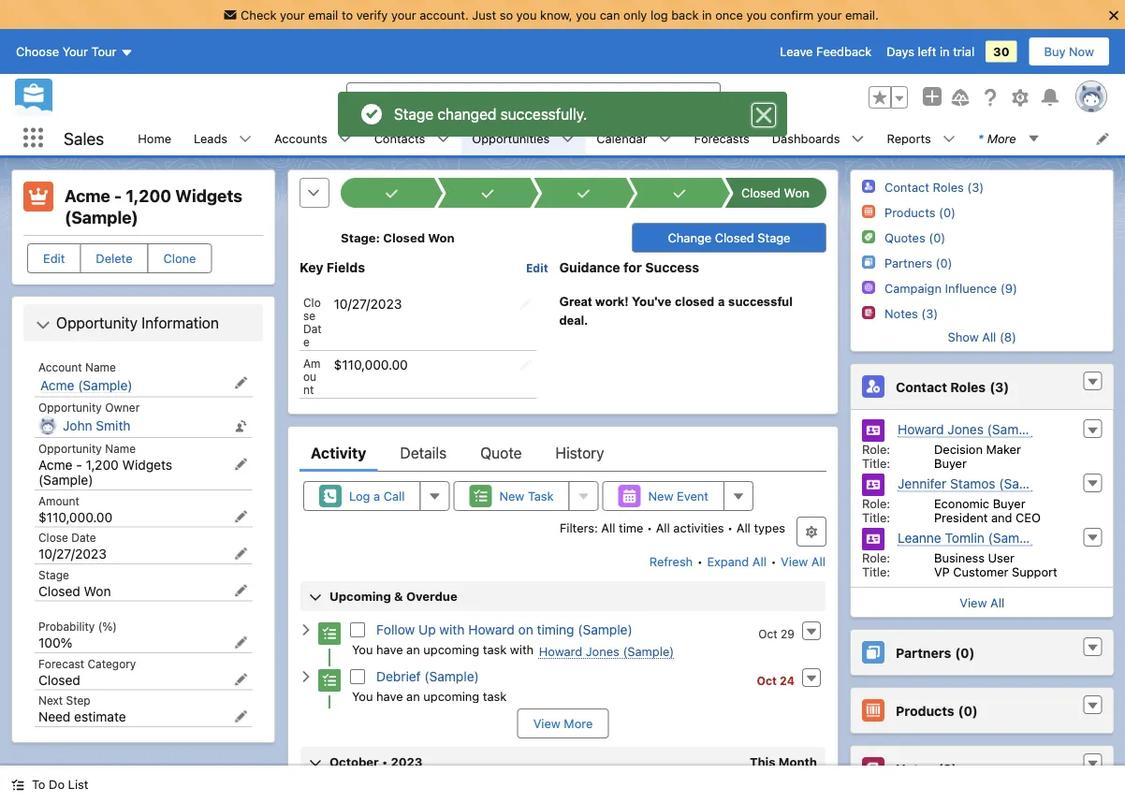 Task type: locate. For each thing, give the bounding box(es) containing it.
0 horizontal spatial closed won
[[38, 584, 111, 599]]

1 vertical spatial 1,200
[[86, 457, 119, 473]]

contact left roles
[[896, 379, 947, 395]]

change closed stage
[[668, 230, 790, 244]]

view inside button
[[533, 716, 560, 730]]

1 vertical spatial acme
[[40, 377, 74, 393]]

stage down close
[[38, 569, 69, 582]]

acme right the opportunity image on the top left
[[65, 186, 110, 206]]

contacts link
[[363, 121, 437, 155]]

key fields
[[299, 259, 365, 275]]

choose your tour button
[[15, 37, 134, 67]]

have for you have an upcoming task
[[376, 689, 403, 703]]

closed right :
[[383, 230, 425, 244]]

oct left "29" in the right bottom of the page
[[758, 627, 778, 640]]

2 your from the left
[[391, 8, 416, 22]]

opportunity inside dropdown button
[[56, 314, 138, 332]]

all
[[982, 330, 996, 344], [601, 520, 615, 534], [656, 520, 670, 534], [736, 520, 751, 534], [752, 554, 767, 568], [811, 554, 826, 568], [991, 596, 1005, 610]]

0 horizontal spatial howard
[[468, 622, 515, 637]]

:
[[376, 230, 380, 244]]

a right the log
[[373, 489, 380, 503]]

howard inside contact roles element
[[898, 421, 944, 437]]

edit
[[43, 251, 65, 266], [526, 261, 548, 274]]

closed inside path options list box
[[741, 185, 781, 200]]

0 horizontal spatial you
[[517, 8, 537, 22]]

an inside you have an upcoming task with howard jones (sample)
[[406, 642, 420, 656]]

2 an from the top
[[406, 689, 420, 703]]

2 upcoming from the top
[[423, 689, 479, 703]]

0 vertical spatial role:
[[862, 442, 890, 456]]

won up (%)
[[84, 584, 111, 599]]

and
[[991, 510, 1013, 525]]

upcoming down up
[[423, 642, 479, 656]]

1 an from the top
[[406, 642, 420, 656]]

1 horizontal spatial new
[[648, 489, 673, 503]]

0 horizontal spatial -
[[76, 457, 82, 473]]

name for account name
[[85, 361, 116, 374]]

edit account name image
[[235, 377, 248, 390]]

notes (3)
[[896, 761, 957, 777]]

1 vertical spatial opportunity
[[38, 401, 102, 414]]

acme down the opportunity name
[[38, 457, 73, 473]]

1 vertical spatial more
[[564, 716, 593, 730]]

products
[[896, 703, 955, 719]]

1 vertical spatial contact
[[896, 379, 947, 395]]

view down customer
[[960, 596, 987, 610]]

leave feedback
[[780, 45, 872, 59]]

activity
[[310, 444, 366, 462]]

title: up leanne tomlin (sample) image
[[862, 510, 890, 525]]

1 upcoming from the top
[[423, 642, 479, 656]]

oct 24
[[757, 674, 795, 687]]

your right verify
[[391, 8, 416, 22]]

0 vertical spatial howard jones (sample) link
[[898, 421, 1042, 438]]

your left email
[[280, 8, 305, 22]]

0 horizontal spatial edit
[[43, 251, 65, 266]]

edit next step image
[[235, 710, 248, 724]]

0 vertical spatial a
[[718, 294, 725, 308]]

0 horizontal spatial won
[[84, 584, 111, 599]]

widgets down smith
[[122, 457, 172, 473]]

0 horizontal spatial view all link
[[780, 546, 827, 576]]

2 vertical spatial view
[[533, 716, 560, 730]]

log a call button
[[303, 481, 421, 511]]

0 horizontal spatial widgets
[[122, 457, 172, 473]]

1 horizontal spatial your
[[391, 8, 416, 22]]

1 vertical spatial with
[[510, 642, 534, 656]]

stage down search...
[[394, 105, 434, 123]]

2 vertical spatial howard
[[539, 644, 582, 658]]

2 have from the top
[[376, 689, 403, 703]]

10/27/2023 down fields
[[334, 295, 402, 311]]

new left event at the bottom right of page
[[648, 489, 673, 503]]

so
[[500, 8, 513, 22]]

view inside contact roles element
[[960, 596, 987, 610]]

time
[[619, 520, 643, 534]]

howard up you have an upcoming task with howard jones (sample)
[[468, 622, 515, 637]]

0 vertical spatial an
[[406, 642, 420, 656]]

1 vertical spatial an
[[406, 689, 420, 703]]

view for view more
[[533, 716, 560, 730]]

title: for leanne
[[862, 565, 890, 579]]

email.
[[846, 8, 879, 22]]

0 vertical spatial oct
[[758, 627, 778, 640]]

task image
[[318, 622, 340, 645]]

howard
[[898, 421, 944, 437], [468, 622, 515, 637], [539, 644, 582, 658]]

edit opportunity name image
[[235, 458, 248, 471]]

task
[[483, 642, 506, 656], [483, 689, 506, 703]]

0 horizontal spatial $110,000.00
[[38, 510, 113, 525]]

with inside you have an upcoming task with howard jones (sample)
[[510, 642, 534, 656]]

0 vertical spatial contact
[[885, 180, 930, 194]]

upcoming down debrief (sample)
[[423, 689, 479, 703]]

edit left delete button at the left top of page
[[43, 251, 65, 266]]

follow up with howard on timing (sample)
[[376, 622, 632, 637]]

leanne tomlin (sample)
[[898, 530, 1043, 546]]

contact roles image
[[862, 180, 875, 193]]

a right the closed at the right top
[[718, 294, 725, 308]]

clo
[[303, 295, 321, 308]]

0 horizontal spatial in
[[702, 8, 712, 22]]

opportunity owner
[[38, 401, 140, 414]]

1 vertical spatial name
[[105, 442, 136, 455]]

2 new from the left
[[648, 489, 673, 503]]

10/27/2023 down close date
[[38, 547, 107, 562]]

calendar link
[[586, 121, 659, 155]]

$110,000.00 right 'am'
[[334, 356, 408, 372]]

1 vertical spatial buyer
[[993, 496, 1026, 510]]

upcoming inside you have an upcoming task with howard jones (sample)
[[423, 642, 479, 656]]

2 title: from the top
[[862, 510, 890, 525]]

key
[[299, 259, 323, 275]]

group
[[869, 86, 909, 109]]

0 vertical spatial won
[[784, 185, 809, 200]]

0 horizontal spatial view
[[533, 716, 560, 730]]

0 horizontal spatial jones
[[586, 644, 619, 658]]

you right once
[[747, 8, 767, 22]]

you right task image
[[352, 689, 373, 703]]

great work! you've closed a successful deal.
[[559, 294, 793, 327]]

1 vertical spatial a
[[373, 489, 380, 503]]

0 vertical spatial closed won
[[741, 185, 809, 200]]

- down the opportunity name
[[76, 457, 82, 473]]

0 vertical spatial 10/27/2023
[[334, 295, 402, 311]]

you inside you have an upcoming task with howard jones (sample)
[[352, 642, 373, 656]]

opportunity up john
[[38, 401, 102, 414]]

role: up jennifer stamos (sample) icon
[[862, 442, 890, 456]]

1 horizontal spatial 1,200
[[126, 186, 171, 206]]

1 horizontal spatial jones
[[948, 421, 984, 437]]

0 vertical spatial task
[[483, 642, 506, 656]]

0 vertical spatial $110,000.00
[[334, 356, 408, 372]]

10/27/2023 for close
[[38, 547, 107, 562]]

• down types
[[771, 554, 777, 568]]

opportunity down john
[[38, 442, 102, 455]]

you left can
[[576, 8, 597, 22]]

0 vertical spatial acme
[[65, 186, 110, 206]]

jennifer
[[898, 476, 947, 491]]

stage inside success alert dialog
[[394, 105, 434, 123]]

3 title: from the top
[[862, 565, 890, 579]]

oct
[[758, 627, 778, 640], [757, 674, 777, 687]]

reports link
[[876, 121, 943, 155]]

text default image
[[1028, 132, 1041, 145], [239, 133, 252, 146], [339, 133, 352, 146], [437, 133, 450, 146], [852, 133, 865, 146], [299, 670, 312, 683], [1086, 700, 1100, 713], [11, 779, 24, 792]]

0 horizontal spatial a
[[373, 489, 380, 503]]

1 you from the top
[[352, 642, 373, 656]]

in right back
[[702, 8, 712, 22]]

1 horizontal spatial $110,000.00
[[334, 356, 408, 372]]

just
[[472, 8, 497, 22]]

all down vp customer support
[[991, 596, 1005, 610]]

stage for stage changed successfully.
[[394, 105, 434, 123]]

log
[[651, 8, 668, 22]]

2 horizontal spatial howard
[[898, 421, 944, 437]]

have down the debrief
[[376, 689, 403, 703]]

1 vertical spatial you
[[352, 689, 373, 703]]

stage for stage : closed won
[[340, 230, 376, 244]]

howard down timing
[[539, 644, 582, 658]]

$110,000.00 up close date
[[38, 510, 113, 525]]

3 you from the left
[[747, 8, 767, 22]]

(sample) inside you have an upcoming task with howard jones (sample)
[[623, 644, 674, 658]]

name down smith
[[105, 442, 136, 455]]

0 vertical spatial (0)
[[955, 645, 975, 661]]

edit close date image
[[235, 547, 248, 561]]

0 horizontal spatial howard jones (sample) link
[[539, 644, 674, 659]]

notes (3) link
[[885, 306, 938, 321]]

(3)
[[990, 379, 1009, 395], [938, 761, 957, 777]]

1 vertical spatial upcoming
[[423, 689, 479, 703]]

dat
[[303, 321, 321, 335]]

0 vertical spatial jones
[[948, 421, 984, 437]]

won down dashboards link
[[784, 185, 809, 200]]

view
[[781, 554, 808, 568], [960, 596, 987, 610], [533, 716, 560, 730]]

oct left 24
[[757, 674, 777, 687]]

accounts
[[275, 131, 328, 145]]

1 horizontal spatial view
[[781, 554, 808, 568]]

howard up decision
[[898, 421, 944, 437]]

back
[[672, 8, 699, 22]]

(3) right roles
[[990, 379, 1009, 395]]

dashboards link
[[761, 121, 852, 155]]

(sample) down refresh button
[[623, 644, 674, 658]]

acme down 'account'
[[40, 377, 74, 393]]

title: down leanne tomlin (sample) image
[[862, 565, 890, 579]]

products image
[[862, 205, 875, 218]]

role: left vp
[[862, 551, 890, 565]]

widgets down leads
[[175, 186, 243, 206]]

an for you have an upcoming task
[[406, 689, 420, 703]]

(0) right partners
[[955, 645, 975, 661]]

1,200 down home 'link'
[[126, 186, 171, 206]]

opportunity for opportunity name
[[38, 442, 102, 455]]

0 vertical spatial more
[[988, 131, 1017, 145]]

(sample)
[[65, 207, 138, 227], [78, 377, 133, 393], [987, 421, 1042, 437], [38, 473, 93, 488], [999, 476, 1054, 491], [988, 530, 1043, 546], [578, 622, 632, 637], [623, 644, 674, 658], [424, 669, 479, 684]]

jones up decision
[[948, 421, 984, 437]]

tab list
[[299, 434, 827, 471]]

smith
[[96, 418, 131, 434]]

closed inside button
[[715, 230, 754, 244]]

30
[[994, 45, 1010, 59]]

acme (sample)
[[40, 377, 133, 393]]

1 horizontal spatial (3)
[[990, 379, 1009, 395]]

edit left guidance
[[526, 261, 548, 274]]

task down you have an upcoming task with howard jones (sample)
[[483, 689, 506, 703]]

text default image inside "leads" list item
[[239, 133, 252, 146]]

1 horizontal spatial howard
[[539, 644, 582, 658]]

quotes image
[[862, 230, 875, 244]]

opportunity image
[[23, 182, 53, 212]]

(0)
[[955, 645, 975, 661], [958, 703, 978, 719]]

1 have from the top
[[376, 642, 403, 656]]

role: for howard
[[862, 442, 890, 456]]

all left (8)
[[982, 330, 996, 344]]

stage down closed won link
[[758, 230, 790, 244]]

forecasts
[[695, 131, 750, 145]]

0 horizontal spatial your
[[280, 8, 305, 22]]

to
[[32, 778, 45, 792]]

notes
[[896, 761, 934, 777]]

an down up
[[406, 642, 420, 656]]

2 horizontal spatial you
[[747, 8, 767, 22]]

1 role: from the top
[[862, 442, 890, 456]]

contacts list item
[[363, 121, 461, 155]]

opportunity up account name
[[56, 314, 138, 332]]

have inside you have an upcoming task with howard jones (sample)
[[376, 642, 403, 656]]

john smith
[[63, 418, 131, 434]]

an for you have an upcoming task with howard jones (sample)
[[406, 642, 420, 656]]

2 horizontal spatial won
[[784, 185, 809, 200]]

task down follow up with howard on timing (sample)
[[483, 642, 506, 656]]

1 task from the top
[[483, 642, 506, 656]]

more inside list
[[988, 131, 1017, 145]]

closed
[[741, 185, 781, 200], [383, 230, 425, 244], [715, 230, 754, 244], [38, 584, 80, 599], [38, 672, 80, 688]]

refresh
[[649, 554, 693, 568]]

0 horizontal spatial with
[[439, 622, 465, 637]]

activities
[[673, 520, 724, 534]]

to do list button
[[0, 766, 100, 804]]

more for view more
[[564, 716, 593, 730]]

- up delete button at the left top of page
[[114, 186, 122, 206]]

view more
[[533, 716, 593, 730]]

3 role: from the top
[[862, 551, 890, 565]]

text default image inside opportunity information dropdown button
[[36, 318, 51, 333]]

title: for howard
[[862, 456, 890, 470]]

task inside you have an upcoming task with howard jones (sample)
[[483, 642, 506, 656]]

up
[[418, 622, 436, 637]]

1 vertical spatial (3)
[[938, 761, 957, 777]]

2 vertical spatial role:
[[862, 551, 890, 565]]

howard jones (sample) link down timing
[[539, 644, 674, 659]]

with right up
[[439, 622, 465, 637]]

0 vertical spatial -
[[114, 186, 122, 206]]

jennifer stamos (sample)
[[898, 476, 1054, 491]]

closed down forecast
[[38, 672, 80, 688]]

view all link down customer
[[851, 587, 1114, 617]]

more inside button
[[564, 716, 593, 730]]

0 vertical spatial howard
[[898, 421, 944, 437]]

(3) right notes
[[938, 761, 957, 777]]

edit link
[[526, 260, 548, 275]]

left
[[918, 45, 937, 59]]

acme
[[65, 186, 110, 206], [40, 377, 74, 393], [38, 457, 73, 473]]

in right left
[[940, 45, 950, 59]]

name up acme (sample)
[[85, 361, 116, 374]]

your left email.
[[817, 8, 842, 22]]

month
[[779, 755, 817, 769]]

buy now
[[1045, 45, 1095, 59]]

new for new event
[[648, 489, 673, 503]]

filters: all time • all activities • all types
[[560, 520, 785, 534]]

1 horizontal spatial you
[[576, 8, 597, 22]]

1 new from the left
[[499, 489, 524, 503]]

view down types
[[781, 554, 808, 568]]

2 horizontal spatial view
[[960, 596, 987, 610]]

jones down upcoming & overdue 'dropdown button'
[[586, 644, 619, 658]]

1 vertical spatial role:
[[862, 496, 890, 510]]

howard jones (sample) link up decision maker
[[898, 421, 1042, 438]]

jennifer stamos (sample) image
[[862, 474, 885, 496]]

1 vertical spatial view all link
[[851, 587, 1114, 617]]

path options list box
[[340, 177, 827, 207]]

• left 2023
[[382, 755, 387, 769]]

1 vertical spatial (0)
[[958, 703, 978, 719]]

2 vertical spatial won
[[84, 584, 111, 599]]

title: up jennifer stamos (sample) icon
[[862, 456, 890, 470]]

0 horizontal spatial new
[[499, 489, 524, 503]]

an
[[406, 642, 420, 656], [406, 689, 420, 703]]

task image
[[318, 669, 340, 692]]

0 vertical spatial widgets
[[175, 186, 243, 206]]

contact roles element
[[850, 363, 1115, 618]]

contact up 'products (0)'
[[885, 180, 930, 194]]

leanne tomlin (sample) image
[[862, 528, 885, 551]]

history link
[[555, 434, 604, 471]]

quotes (0)
[[885, 230, 946, 244]]

1,200 down the opportunity name
[[86, 457, 119, 473]]

0 vertical spatial name
[[85, 361, 116, 374]]

closed up change closed stage on the top right of page
[[741, 185, 781, 200]]

a inside button
[[373, 489, 380, 503]]

changed
[[438, 105, 497, 123]]

0 horizontal spatial 10/27/2023
[[38, 547, 107, 562]]

(3) inside contact roles element
[[990, 379, 1009, 395]]

won
[[784, 185, 809, 200], [428, 230, 454, 244], [84, 584, 111, 599]]

tab list containing activity
[[299, 434, 827, 471]]

29
[[781, 627, 795, 640]]

2 horizontal spatial your
[[817, 8, 842, 22]]

0 vertical spatial view
[[781, 554, 808, 568]]

(0) right "products"
[[958, 703, 978, 719]]

partners (0)
[[896, 645, 975, 661]]

new for new task
[[499, 489, 524, 503]]

howard jones (sample) image
[[862, 420, 885, 442]]

howard jones (sample)
[[898, 421, 1042, 437]]

1 horizontal spatial howard jones (sample) link
[[898, 421, 1042, 438]]

1 vertical spatial 10/27/2023
[[38, 547, 107, 562]]

0 vertical spatial you
[[352, 642, 373, 656]]

1 horizontal spatial with
[[510, 642, 534, 656]]

closed won up probability (%)
[[38, 584, 111, 599]]

0 vertical spatial upcoming
[[423, 642, 479, 656]]

won right :
[[428, 230, 454, 244]]

have down follow
[[376, 642, 403, 656]]

2 vertical spatial opportunity
[[38, 442, 102, 455]]

you have an upcoming task with howard jones (sample)
[[352, 642, 674, 658]]

edit stage image
[[235, 584, 248, 598]]

acme - 1,200 widgets (sample) down the opportunity name
[[38, 457, 172, 488]]

task
[[528, 489, 554, 503]]

closed won down dashboards link
[[741, 185, 809, 200]]

text default image
[[561, 133, 574, 146], [659, 133, 672, 146], [943, 133, 956, 146], [36, 318, 51, 333], [1086, 376, 1100, 389], [299, 623, 312, 636], [1086, 642, 1100, 655], [1086, 758, 1100, 771]]

view all
[[960, 596, 1005, 610]]

fields
[[326, 259, 365, 275]]

campaign
[[885, 281, 942, 295]]

closed right change
[[715, 230, 754, 244]]

view down you have an upcoming task with howard jones (sample)
[[533, 716, 560, 730]]

0 vertical spatial (3)
[[990, 379, 1009, 395]]

1 vertical spatial task
[[483, 689, 506, 703]]

(sample) inside 'link'
[[999, 476, 1054, 491]]

with down the on
[[510, 642, 534, 656]]

1 vertical spatial -
[[76, 457, 82, 473]]

confirm
[[771, 8, 814, 22]]

1 vertical spatial view
[[960, 596, 987, 610]]

date
[[71, 532, 96, 545]]

1 your from the left
[[280, 8, 305, 22]]

contact roles (3) link
[[885, 180, 984, 195]]

2 you from the top
[[352, 689, 373, 703]]

1 horizontal spatial more
[[988, 131, 1017, 145]]

2 you from the left
[[576, 8, 597, 22]]

2 role: from the top
[[862, 496, 890, 510]]

1 title: from the top
[[862, 456, 890, 470]]

list
[[127, 121, 1126, 155]]

2 task from the top
[[483, 689, 506, 703]]

text default image inside opportunities list item
[[561, 133, 574, 146]]

you for you have an upcoming task with howard jones (sample)
[[352, 642, 373, 656]]

campaign influence image
[[862, 281, 875, 294]]

stage up fields
[[340, 230, 376, 244]]

success alert dialog
[[338, 92, 788, 137]]

new
[[499, 489, 524, 503], [648, 489, 673, 503]]

role: up leanne tomlin (sample) image
[[862, 496, 890, 510]]

an down debrief (sample) link
[[406, 689, 420, 703]]



Task type: vqa. For each thing, say whether or not it's contained in the screenshot.
right Widgets
yes



Task type: describe. For each thing, give the bounding box(es) containing it.
clo se dat e
[[303, 295, 321, 348]]

accounts link
[[263, 121, 339, 155]]

you have an upcoming task
[[352, 689, 506, 703]]

(0) for products (0)
[[958, 703, 978, 719]]

1 vertical spatial howard
[[468, 622, 515, 637]]

log a call
[[349, 489, 405, 503]]

(sample) up opportunity owner
[[78, 377, 133, 393]]

1 vertical spatial widgets
[[122, 457, 172, 473]]

roles
[[951, 379, 986, 395]]

edit inside edit button
[[43, 251, 65, 266]]

all right the expand all button on the bottom right of the page
[[811, 554, 826, 568]]

jones inside contact roles element
[[948, 421, 984, 437]]

1 you from the left
[[517, 8, 537, 22]]

successful
[[728, 294, 793, 308]]

nt
[[303, 382, 314, 395]]

owner
[[105, 401, 140, 414]]

all left time
[[601, 520, 615, 534]]

list containing home
[[127, 121, 1126, 155]]

buy
[[1045, 45, 1066, 59]]

history
[[555, 444, 604, 462]]

probability
[[38, 621, 95, 634]]

upcoming & overdue
[[329, 589, 457, 603]]

text default image inside reports list item
[[943, 133, 956, 146]]

text default image inside calendar list item
[[659, 133, 672, 146]]

information
[[142, 314, 219, 332]]

leanne
[[898, 530, 942, 546]]

all right expand
[[752, 554, 767, 568]]

leads list item
[[183, 121, 263, 155]]

(0) for partners (0)
[[955, 645, 975, 661]]

opportunity information button
[[27, 308, 260, 338]]

(sample) down ceo
[[988, 530, 1043, 546]]

1 horizontal spatial view all link
[[851, 587, 1114, 617]]

contact roles (3)
[[896, 379, 1009, 395]]

name for opportunity name
[[105, 442, 136, 455]]

stage changed successfully.
[[394, 105, 588, 123]]

se
[[303, 308, 315, 321]]

• right time
[[647, 520, 652, 534]]

oct for follow up with howard on timing (sample)
[[758, 627, 778, 640]]

all left types
[[736, 520, 751, 534]]

john
[[63, 418, 92, 434]]

upcoming for you have an upcoming task with howard jones (sample)
[[423, 642, 479, 656]]

0 vertical spatial 1,200
[[126, 186, 171, 206]]

(%)
[[98, 621, 117, 634]]

calendar list item
[[586, 121, 683, 155]]

1 horizontal spatial buyer
[[993, 496, 1026, 510]]

edit forecast category image
[[235, 673, 248, 687]]

(sample) up you have an upcoming task
[[424, 669, 479, 684]]

opportunities
[[472, 131, 550, 145]]

email
[[308, 8, 338, 22]]

0 vertical spatial in
[[702, 8, 712, 22]]

1 horizontal spatial in
[[940, 45, 950, 59]]

stage for stage
[[38, 569, 69, 582]]

closed won inside path options list box
[[741, 185, 809, 200]]

10/27/2023 for clo
[[334, 295, 402, 311]]

all down 'new event' button
[[656, 520, 670, 534]]

contact for contact roles (3)
[[896, 379, 947, 395]]

step
[[66, 695, 91, 708]]

category
[[88, 658, 136, 671]]

reports list item
[[876, 121, 967, 155]]

you've
[[632, 294, 671, 308]]

on
[[518, 622, 533, 637]]

expand all button
[[706, 546, 767, 576]]

have for you have an upcoming task with howard jones (sample)
[[376, 642, 403, 656]]

edit button
[[27, 244, 81, 273]]

1 vertical spatial howard jones (sample) link
[[539, 644, 674, 659]]

this
[[750, 755, 776, 769]]

0 vertical spatial buyer
[[934, 456, 967, 470]]

quote link
[[480, 434, 522, 471]]

debrief
[[376, 669, 421, 684]]

call
[[383, 489, 405, 503]]

closed won link
[[733, 177, 817, 207]]

* more
[[979, 131, 1017, 145]]

text default image inside to do list button
[[11, 779, 24, 792]]

president and ceo
[[934, 510, 1041, 525]]

2 vertical spatial acme
[[38, 457, 73, 473]]

$110,000.00 for amount
[[38, 510, 113, 525]]

closed up probability
[[38, 584, 80, 599]]

edit amount image
[[235, 510, 248, 524]]

notes image
[[862, 306, 875, 319]]

campaign influence (9)
[[885, 281, 1017, 295]]

maker
[[986, 442, 1021, 456]]

(sample) right timing
[[578, 622, 632, 637]]

3 your from the left
[[817, 8, 842, 22]]

next
[[38, 695, 63, 708]]

new event
[[648, 489, 709, 503]]

opportunity information
[[56, 314, 219, 332]]

1 vertical spatial acme - 1,200 widgets (sample)
[[38, 457, 172, 488]]

accounts list item
[[263, 121, 363, 155]]

home
[[138, 131, 171, 145]]

text default image inside dashboards list item
[[852, 133, 865, 146]]

products (0) link
[[885, 205, 956, 220]]

you for you have an upcoming task
[[352, 689, 373, 703]]

opportunity name
[[38, 442, 136, 455]]

account
[[38, 361, 82, 374]]

upcoming for you have an upcoming task
[[423, 689, 479, 703]]

stage inside button
[[758, 230, 790, 244]]

1 vertical spatial closed won
[[38, 584, 111, 599]]

0 vertical spatial acme - 1,200 widgets (sample)
[[65, 186, 243, 227]]

forecasts link
[[683, 121, 761, 155]]

roles (3)
[[933, 180, 984, 194]]

1 horizontal spatial -
[[114, 186, 122, 206]]

oct for debrief (sample)
[[757, 674, 777, 687]]

estimate
[[74, 709, 126, 725]]

opportunities list item
[[461, 121, 586, 155]]

great
[[559, 294, 592, 308]]

to
[[342, 8, 353, 22]]

text default image inside contacts list item
[[437, 133, 450, 146]]

(sample) up amount at bottom left
[[38, 473, 93, 488]]

dashboards list item
[[761, 121, 876, 155]]

sales
[[64, 128, 104, 148]]

howard inside you have an upcoming task with howard jones (sample)
[[539, 644, 582, 658]]

work!
[[595, 294, 629, 308]]

(8)
[[1000, 330, 1017, 344]]

account.
[[420, 8, 469, 22]]

role: for jennifer
[[862, 496, 890, 510]]

$110,000.00 for am ou nt
[[334, 356, 408, 372]]

• left expand
[[697, 554, 703, 568]]

1 horizontal spatial widgets
[[175, 186, 243, 206]]

contact for contact roles (3)
[[885, 180, 930, 194]]

0 vertical spatial with
[[439, 622, 465, 637]]

partners image
[[862, 256, 875, 269]]

more for * more
[[988, 131, 1017, 145]]

leave
[[780, 45, 813, 59]]

types
[[754, 520, 785, 534]]

all inside view all link
[[991, 596, 1005, 610]]

decision maker
[[934, 442, 1021, 456]]

role: for leanne
[[862, 551, 890, 565]]

opportunities link
[[461, 121, 561, 155]]

john smith link
[[63, 418, 131, 435]]

0 horizontal spatial 1,200
[[86, 457, 119, 473]]

forecast category
[[38, 658, 136, 671]]

october
[[329, 755, 379, 769]]

opportunity for opportunity information
[[56, 314, 138, 332]]

opportunity for opportunity owner
[[38, 401, 102, 414]]

do
[[49, 778, 65, 792]]

close
[[38, 532, 68, 545]]

know,
[[540, 8, 573, 22]]

ou
[[303, 369, 316, 382]]

support
[[1012, 565, 1058, 579]]

oct 29
[[758, 627, 795, 640]]

1 horizontal spatial edit
[[526, 261, 548, 274]]

show all (8)
[[948, 330, 1017, 344]]

howard jones (sample) link inside contact roles element
[[898, 421, 1042, 438]]

jones inside you have an upcoming task with howard jones (sample)
[[586, 644, 619, 658]]

text default image inside accounts list item
[[339, 133, 352, 146]]

customer
[[953, 565, 1009, 579]]

0 vertical spatial view all link
[[780, 546, 827, 576]]

edit probability (%) image
[[235, 636, 248, 650]]

(sample) up maker
[[987, 421, 1042, 437]]

1 horizontal spatial won
[[428, 230, 454, 244]]

a inside great work! you've closed a successful deal.
[[718, 294, 725, 308]]

• right activities
[[727, 520, 733, 534]]

task for you have an upcoming task with howard jones (sample)
[[483, 642, 506, 656]]

leads
[[194, 131, 228, 145]]

won inside path options list box
[[784, 185, 809, 200]]

title: for jennifer
[[862, 510, 890, 525]]

days left in trial
[[887, 45, 975, 59]]

stamos
[[950, 476, 996, 491]]

calendar
[[597, 131, 648, 145]]

refresh • expand all • view all
[[649, 554, 826, 568]]

(sample) up delete
[[65, 207, 138, 227]]

view for view all
[[960, 596, 987, 610]]

verify
[[357, 8, 388, 22]]

task for you have an upcoming task
[[483, 689, 506, 703]]

acme (sample) link
[[40, 377, 133, 394]]

account name
[[38, 361, 116, 374]]

tour
[[91, 45, 117, 59]]

leave feedback link
[[780, 45, 872, 59]]

notes (3)
[[885, 306, 938, 320]]



